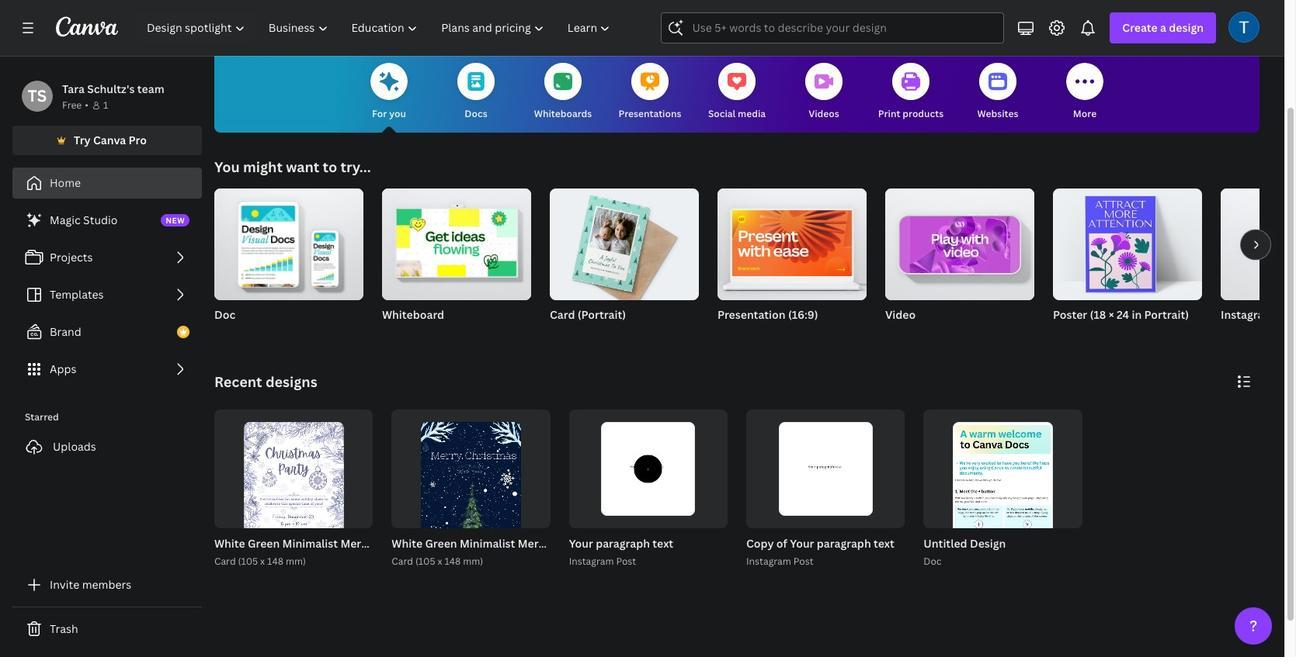 Task type: locate. For each thing, give the bounding box(es) containing it.
1 horizontal spatial 1 of 2
[[692, 511, 717, 522]]

2 1 of 2 from the left
[[869, 511, 895, 522]]

group
[[214, 183, 364, 301], [382, 183, 531, 301], [550, 183, 699, 301], [718, 183, 867, 301], [886, 183, 1035, 301], [1053, 183, 1203, 301], [1221, 189, 1297, 301]]

0 horizontal spatial text
[[653, 537, 674, 552]]

paragraph inside your paragraph text instagram post
[[596, 537, 650, 552]]

1 of 2 for minimalist
[[337, 511, 362, 522]]

1 1080 from the left
[[1221, 328, 1245, 341]]

instagram down copy
[[747, 556, 791, 569]]

starred
[[25, 411, 59, 424]]

top level navigation element
[[137, 12, 624, 44]]

0 horizontal spatial 148
[[267, 556, 284, 569]]

poster (18 × 24 in portrait)
[[1053, 308, 1189, 322]]

2 horizontal spatial instagram
[[1221, 308, 1274, 322]]

1 horizontal spatial (105
[[416, 556, 435, 569]]

× left 24
[[1109, 308, 1114, 322]]

magic
[[50, 213, 81, 228]]

whiteboard
[[382, 308, 444, 322]]

presentation (16:9) group
[[718, 183, 867, 343]]

your inside copy of your paragraph text instagram post
[[790, 537, 814, 552]]

social media button
[[708, 52, 766, 133]]

2 text from the left
[[653, 537, 674, 552]]

whiteboard group
[[382, 183, 531, 343]]

1 portrait from the left
[[459, 537, 500, 552]]

magic studio
[[50, 213, 118, 228]]

0 horizontal spatial post
[[616, 556, 636, 569]]

0 horizontal spatial paragraph
[[596, 537, 650, 552]]

paragraph inside copy of your paragraph text instagram post
[[817, 537, 871, 552]]

0 vertical spatial doc
[[214, 308, 236, 322]]

1 horizontal spatial post
[[794, 556, 814, 569]]

0 horizontal spatial portrait
[[459, 537, 500, 552]]

(105
[[238, 556, 258, 569], [416, 556, 435, 569]]

2 horizontal spatial 2
[[890, 511, 895, 522]]

2 (105 from the left
[[416, 556, 435, 569]]

free
[[62, 99, 82, 112]]

1 horizontal spatial ×
[[1247, 328, 1251, 341]]

1 horizontal spatial 2
[[712, 511, 717, 522]]

2 your from the left
[[569, 537, 593, 552]]

your
[[790, 537, 814, 552], [569, 537, 593, 552]]

2 2 from the left
[[890, 511, 895, 522]]

1 of 2
[[337, 511, 362, 522], [869, 511, 895, 522], [692, 511, 717, 522]]

paragraph
[[817, 537, 871, 552], [596, 537, 650, 552]]

0 horizontal spatial christmas
[[375, 537, 429, 552]]

0 horizontal spatial your
[[569, 537, 593, 552]]

x
[[260, 556, 265, 569], [438, 556, 442, 569]]

card (portrait) group
[[550, 183, 699, 343]]

portrait
[[459, 537, 500, 552], [636, 537, 677, 552]]

1 horizontal spatial white
[[392, 537, 423, 552]]

2 horizontal spatial 1 of 2
[[869, 511, 895, 522]]

presentations
[[619, 107, 682, 120]]

148
[[267, 556, 284, 569], [445, 556, 461, 569]]

print
[[878, 107, 901, 120]]

instagram up 1080 × 1080 px button in the right of the page
[[1221, 308, 1274, 322]]

projects link
[[12, 242, 202, 273]]

your paragraph text button
[[569, 535, 674, 555]]

2 portrait from the left
[[636, 537, 677, 552]]

2 for christmas
[[358, 511, 362, 522]]

0 horizontal spatial merry
[[341, 537, 372, 552]]

1 horizontal spatial christmas
[[552, 537, 606, 552]]

1 mm) from the left
[[286, 556, 306, 569]]

invite
[[50, 578, 79, 593]]

recent designs
[[214, 373, 317, 392]]

None search field
[[661, 12, 1005, 44]]

post
[[1277, 308, 1297, 322], [794, 556, 814, 569], [616, 556, 636, 569]]

instagram inside copy of your paragraph text instagram post
[[747, 556, 791, 569]]

1 horizontal spatial text
[[874, 537, 895, 552]]

1 horizontal spatial doc
[[924, 556, 942, 569]]

docs
[[465, 107, 488, 120]]

list
[[12, 205, 202, 385]]

white
[[214, 537, 245, 552], [392, 537, 423, 552]]

of for minimalist
[[344, 511, 355, 522]]

post inside instagram post 1080 × 1080 px
[[1277, 308, 1297, 322]]

untitled design doc
[[924, 537, 1006, 569]]

group for presentation (16:9)
[[718, 183, 867, 301]]

1080
[[1221, 328, 1245, 341], [1254, 328, 1277, 341]]

post inside your paragraph text instagram post
[[616, 556, 636, 569]]

post up px at the right of the page
[[1277, 308, 1297, 322]]

×
[[1109, 308, 1114, 322], [1247, 328, 1251, 341]]

0 horizontal spatial mm)
[[286, 556, 306, 569]]

0 horizontal spatial (105
[[238, 556, 258, 569]]

a
[[1161, 20, 1167, 35]]

1 white from the left
[[214, 537, 245, 552]]

1 text from the left
[[874, 537, 895, 552]]

instagram inside instagram post 1080 × 1080 px
[[1221, 308, 1274, 322]]

tara schultz's team element
[[22, 81, 53, 112]]

1 of 2 for text
[[692, 511, 717, 522]]

group for whiteboard
[[382, 183, 531, 301]]

1 your from the left
[[790, 537, 814, 552]]

text inside your paragraph text instagram post
[[653, 537, 674, 552]]

0 horizontal spatial ×
[[1109, 308, 1114, 322]]

1
[[103, 99, 108, 112], [337, 511, 342, 522], [869, 511, 874, 522], [692, 511, 696, 522]]

poster
[[1053, 308, 1088, 322]]

0 horizontal spatial instagram
[[569, 556, 614, 569]]

try...
[[341, 158, 371, 176]]

post down copy of your paragraph text button
[[794, 556, 814, 569]]

1 vertical spatial doc
[[924, 556, 942, 569]]

doc inside doc group
[[214, 308, 236, 322]]

1 of 2 for your
[[869, 511, 895, 522]]

create a design
[[1123, 20, 1204, 35]]

tara schultz's team image
[[22, 81, 53, 112]]

copy
[[747, 537, 774, 552]]

1 2 from the left
[[358, 511, 362, 522]]

studio
[[83, 213, 118, 228]]

minimalist
[[282, 537, 338, 552], [460, 537, 515, 552]]

2
[[358, 511, 362, 522], [890, 511, 895, 522], [712, 511, 717, 522]]

brand
[[50, 325, 81, 339]]

× left px at the right of the page
[[1247, 328, 1251, 341]]

untitled
[[924, 537, 968, 552]]

apps
[[50, 362, 76, 377]]

instagram inside your paragraph text instagram post
[[569, 556, 614, 569]]

1 horizontal spatial minimalist
[[460, 537, 515, 552]]

group for video
[[886, 183, 1035, 301]]

2 148 from the left
[[445, 556, 461, 569]]

1 horizontal spatial 1080
[[1254, 328, 1277, 341]]

0 horizontal spatial x
[[260, 556, 265, 569]]

0 horizontal spatial 2
[[358, 511, 362, 522]]

your inside your paragraph text instagram post
[[569, 537, 593, 552]]

instagram
[[1221, 308, 1274, 322], [747, 556, 791, 569], [569, 556, 614, 569]]

1 1 of 2 from the left
[[337, 511, 362, 522]]

doc down untitled
[[924, 556, 942, 569]]

text inside copy of your paragraph text instagram post
[[874, 537, 895, 552]]

2 white green minimalist merry christmas card portrait button from the left
[[392, 535, 677, 555]]

poster (18 × 24 in portrait) group
[[1053, 183, 1203, 343]]

0 horizontal spatial white
[[214, 537, 245, 552]]

whiteboards button
[[534, 52, 592, 133]]

3 1 of 2 from the left
[[692, 511, 717, 522]]

2 for text
[[890, 511, 895, 522]]

2 paragraph from the left
[[596, 537, 650, 552]]

px
[[1279, 328, 1290, 341]]

design
[[1169, 20, 1204, 35]]

post down your paragraph text button on the bottom
[[616, 556, 636, 569]]

new
[[166, 215, 185, 226]]

instagram down your paragraph text button on the bottom
[[569, 556, 614, 569]]

try
[[74, 133, 91, 148]]

0 horizontal spatial doc
[[214, 308, 236, 322]]

canva
[[93, 133, 126, 148]]

1 horizontal spatial mm)
[[463, 556, 483, 569]]

× inside instagram post 1080 × 1080 px
[[1247, 328, 1251, 341]]

1 vertical spatial ×
[[1247, 328, 1251, 341]]

3 2 from the left
[[712, 511, 717, 522]]

1 green from the left
[[248, 537, 280, 552]]

invite members
[[50, 578, 131, 593]]

more button
[[1067, 52, 1104, 133]]

doc
[[214, 308, 236, 322], [924, 556, 942, 569]]

social media
[[708, 107, 766, 120]]

1 paragraph from the left
[[817, 537, 871, 552]]

1 (105 from the left
[[238, 556, 258, 569]]

of inside copy of your paragraph text instagram post
[[777, 537, 788, 552]]

1 horizontal spatial x
[[438, 556, 442, 569]]

white green minimalist merry christmas card portrait card (105 x 148 mm)
[[214, 537, 500, 569], [392, 537, 677, 569]]

2 white from the left
[[392, 537, 423, 552]]

doc up recent
[[214, 308, 236, 322]]

0 horizontal spatial minimalist
[[282, 537, 338, 552]]

2 green from the left
[[425, 537, 457, 552]]

2 white green minimalist merry christmas card portrait card (105 x 148 mm) from the left
[[392, 537, 677, 569]]

card
[[550, 308, 575, 322], [431, 537, 456, 552], [609, 537, 634, 552], [214, 556, 236, 569], [392, 556, 413, 569]]

1 horizontal spatial paragraph
[[817, 537, 871, 552]]

recent
[[214, 373, 262, 392]]

0 horizontal spatial 1080
[[1221, 328, 1245, 341]]

uploads
[[53, 440, 96, 454]]

doc inside untitled design doc
[[924, 556, 942, 569]]

1 horizontal spatial merry
[[518, 537, 550, 552]]

christmas
[[375, 537, 429, 552], [552, 537, 606, 552]]

1 horizontal spatial 148
[[445, 556, 461, 569]]

0 horizontal spatial green
[[248, 537, 280, 552]]

video
[[886, 308, 916, 322]]

2 horizontal spatial post
[[1277, 308, 1297, 322]]

1 horizontal spatial your
[[790, 537, 814, 552]]

1 horizontal spatial portrait
[[636, 537, 677, 552]]

for you button
[[371, 52, 408, 133]]

free •
[[62, 99, 88, 112]]

1 horizontal spatial instagram
[[747, 556, 791, 569]]

list containing magic studio
[[12, 205, 202, 385]]

(105 for first white green minimalist merry christmas card portrait button from right
[[416, 556, 435, 569]]

group for card (portrait)
[[550, 183, 699, 301]]

0 horizontal spatial 1 of 2
[[337, 511, 362, 522]]

merry
[[341, 537, 372, 552], [518, 537, 550, 552]]

mm)
[[286, 556, 306, 569], [463, 556, 483, 569]]

1 horizontal spatial green
[[425, 537, 457, 552]]

home
[[50, 176, 81, 190]]

0 vertical spatial ×
[[1109, 308, 1114, 322]]



Task type: describe. For each thing, give the bounding box(es) containing it.
websites
[[978, 107, 1019, 120]]

design
[[970, 537, 1006, 552]]

websites button
[[978, 52, 1019, 133]]

group for doc
[[214, 183, 364, 301]]

to
[[323, 158, 337, 176]]

create
[[1123, 20, 1158, 35]]

2 x from the left
[[438, 556, 442, 569]]

tara
[[62, 82, 85, 96]]

tara schultz image
[[1229, 12, 1260, 43]]

instagram post (square) group
[[1221, 189, 1297, 343]]

(105 for 1st white green minimalist merry christmas card portrait button from left
[[238, 556, 258, 569]]

1 white green minimalist merry christmas card portrait card (105 x 148 mm) from the left
[[214, 537, 500, 569]]

more
[[1073, 107, 1097, 120]]

try canva pro
[[74, 133, 147, 148]]

(16:9)
[[788, 308, 818, 322]]

portrait for first white green minimalist merry christmas card portrait button from right
[[636, 537, 677, 552]]

templates
[[50, 287, 104, 302]]

you might want to try...
[[214, 158, 371, 176]]

24
[[1117, 308, 1130, 322]]

print products button
[[878, 52, 944, 133]]

projects
[[50, 250, 93, 265]]

Search search field
[[692, 13, 974, 43]]

card inside group
[[550, 308, 575, 322]]

1 148 from the left
[[267, 556, 284, 569]]

social
[[708, 107, 736, 120]]

tara schultz's team
[[62, 82, 164, 96]]

2 merry from the left
[[518, 537, 550, 552]]

you
[[214, 158, 240, 176]]

post inside copy of your paragraph text instagram post
[[794, 556, 814, 569]]

docs button
[[458, 52, 495, 133]]

(18
[[1090, 308, 1106, 322]]

for you
[[372, 107, 406, 120]]

1 for your paragraph text
[[692, 511, 696, 522]]

of for your
[[876, 511, 888, 522]]

1 white green minimalist merry christmas card portrait button from the left
[[214, 535, 500, 555]]

portrait for 1st white green minimalist merry christmas card portrait button from left
[[459, 537, 500, 552]]

templates link
[[12, 280, 202, 311]]

uploads button
[[12, 432, 202, 463]]

doc group
[[214, 183, 364, 343]]

video group
[[886, 183, 1035, 343]]

1 x from the left
[[260, 556, 265, 569]]

apps link
[[12, 354, 202, 385]]

1 christmas from the left
[[375, 537, 429, 552]]

your paragraph text instagram post
[[569, 537, 674, 569]]

2 for post
[[712, 511, 717, 522]]

videos button
[[806, 52, 843, 133]]

(portrait)
[[578, 308, 626, 322]]

create a design button
[[1110, 12, 1216, 44]]

copy of your paragraph text button
[[747, 535, 895, 555]]

1080 × 1080 px button
[[1221, 327, 1297, 343]]

designs
[[266, 373, 317, 392]]

presentations button
[[619, 52, 682, 133]]

portrait)
[[1145, 308, 1189, 322]]

want
[[286, 158, 319, 176]]

× inside group
[[1109, 308, 1114, 322]]

videos
[[809, 107, 840, 120]]

trash link
[[12, 614, 202, 646]]

untitled design button
[[924, 535, 1006, 555]]

1 for white green minimalist merry christmas card portrait
[[337, 511, 342, 522]]

might
[[243, 158, 283, 176]]

of for text
[[699, 511, 710, 522]]

1 minimalist from the left
[[282, 537, 338, 552]]

media
[[738, 107, 766, 120]]

print products
[[878, 107, 944, 120]]

copy of your paragraph text instagram post
[[747, 537, 895, 569]]

2 mm) from the left
[[463, 556, 483, 569]]

in
[[1132, 308, 1142, 322]]

invite members button
[[12, 570, 202, 601]]

brand link
[[12, 317, 202, 348]]

•
[[85, 99, 88, 112]]

card (portrait)
[[550, 308, 626, 322]]

home link
[[12, 168, 202, 199]]

pro
[[129, 133, 147, 148]]

presentation
[[718, 308, 786, 322]]

2 minimalist from the left
[[460, 537, 515, 552]]

instagram post 1080 × 1080 px
[[1221, 308, 1297, 341]]

2 christmas from the left
[[552, 537, 606, 552]]

try canva pro button
[[12, 126, 202, 155]]

schultz's
[[87, 82, 135, 96]]

for
[[372, 107, 387, 120]]

presentation (16:9)
[[718, 308, 818, 322]]

1 for copy of your paragraph text
[[869, 511, 874, 522]]

team
[[137, 82, 164, 96]]

uploads link
[[12, 432, 202, 463]]

products
[[903, 107, 944, 120]]

members
[[82, 578, 131, 593]]

whiteboards
[[534, 107, 592, 120]]

group for poster (18 × 24 in portrait)
[[1053, 183, 1203, 301]]

1 merry from the left
[[341, 537, 372, 552]]

trash
[[50, 622, 78, 637]]

you
[[389, 107, 406, 120]]

2 1080 from the left
[[1254, 328, 1277, 341]]



Task type: vqa. For each thing, say whether or not it's contained in the screenshot.
group
yes



